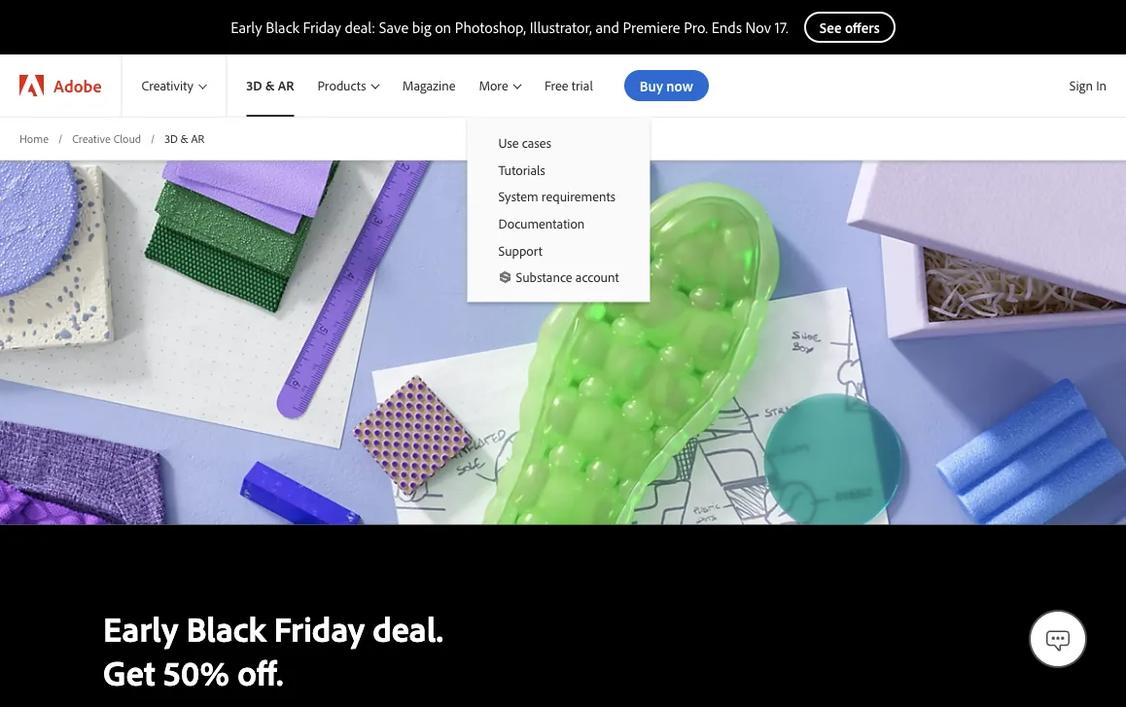 Task type: describe. For each thing, give the bounding box(es) containing it.
tutorials link
[[468, 156, 651, 183]]

more
[[479, 77, 509, 94]]

nov
[[746, 18, 772, 37]]

0 vertical spatial 3d & ar
[[247, 77, 294, 94]]

on
[[435, 18, 452, 37]]

photoshop,
[[455, 18, 526, 37]]

creativity
[[142, 77, 194, 94]]

account
[[576, 269, 619, 286]]

get
[[103, 650, 155, 694]]

documentation
[[499, 215, 585, 232]]

deal.
[[373, 606, 444, 651]]

requirements
[[542, 188, 616, 205]]

system requirements
[[499, 188, 616, 205]]

magazine
[[403, 77, 456, 94]]

products button
[[306, 54, 391, 117]]

trial
[[572, 77, 593, 94]]

black for get
[[186, 606, 266, 651]]

and
[[596, 18, 620, 37]]

1 vertical spatial ar
[[191, 131, 205, 145]]

group containing use cases
[[468, 117, 651, 302]]

use
[[499, 134, 519, 151]]

free trial link
[[533, 54, 605, 117]]

deal:
[[345, 18, 376, 37]]

substance
[[516, 269, 573, 286]]

support
[[499, 242, 543, 259]]

adobe
[[54, 74, 102, 96]]

premiere
[[623, 18, 681, 37]]

friday for deal.
[[274, 606, 365, 651]]

off.
[[238, 650, 284, 694]]

1 horizontal spatial ar
[[278, 77, 294, 94]]

free
[[545, 77, 569, 94]]

adobe link
[[0, 54, 121, 117]]

illustrator,
[[530, 18, 592, 37]]

black for save
[[266, 18, 300, 37]]

0 vertical spatial 3d
[[247, 77, 262, 94]]

sign
[[1070, 77, 1094, 94]]

50%
[[163, 650, 230, 694]]

early for early black friday deal. get 50% off.
[[103, 606, 178, 651]]

in
[[1097, 77, 1107, 94]]

use cases
[[499, 134, 552, 151]]

0 vertical spatial &
[[265, 77, 275, 94]]

1 vertical spatial 3d & ar
[[165, 131, 205, 145]]

early black friday deal. get 50% off.
[[103, 606, 444, 694]]

substance account
[[516, 269, 619, 286]]

3d & ar link
[[227, 54, 306, 117]]

tutorials
[[499, 161, 546, 178]]

more button
[[468, 54, 533, 117]]

1 vertical spatial 3d
[[165, 131, 178, 145]]



Task type: vqa. For each thing, say whether or not it's contained in the screenshot.
System
yes



Task type: locate. For each thing, give the bounding box(es) containing it.
1 vertical spatial friday
[[274, 606, 365, 651]]

0 horizontal spatial &
[[181, 131, 189, 145]]

3d right creativity popup button
[[247, 77, 262, 94]]

friday for deal:
[[303, 18, 341, 37]]

creative cloud link
[[72, 130, 141, 147]]

3d & ar down creativity popup button
[[165, 131, 205, 145]]

3d & ar
[[247, 77, 294, 94], [165, 131, 205, 145]]

ar left products
[[278, 77, 294, 94]]

cases
[[522, 134, 552, 151]]

creative cloud
[[72, 131, 141, 145]]

magazine link
[[391, 54, 468, 117]]

black inside early black friday deal. get 50% off.
[[186, 606, 266, 651]]

cloud
[[113, 131, 141, 145]]

friday left deal.
[[274, 606, 365, 651]]

documentation link
[[468, 210, 651, 237]]

home
[[19, 131, 49, 145]]

early inside early black friday deal. get 50% off.
[[103, 606, 178, 651]]

& left products
[[265, 77, 275, 94]]

substance account link
[[468, 264, 651, 291]]

1 horizontal spatial &
[[265, 77, 275, 94]]

home link
[[19, 130, 49, 147]]

system requirements link
[[468, 183, 651, 210]]

use cases link
[[468, 129, 651, 156]]

1 horizontal spatial 3d & ar
[[247, 77, 294, 94]]

sign in
[[1070, 77, 1107, 94]]

0 horizontal spatial 3d & ar
[[165, 131, 205, 145]]

ar down creativity popup button
[[191, 131, 205, 145]]

save
[[379, 18, 409, 37]]

ar
[[278, 77, 294, 94], [191, 131, 205, 145]]

ends
[[712, 18, 742, 37]]

free trial
[[545, 77, 593, 94]]

early black friday deal: save big on photoshop, illustrator, and premiere pro. ends nov 17.
[[231, 18, 789, 37]]

0 horizontal spatial ar
[[191, 131, 205, 145]]

black
[[266, 18, 300, 37], [186, 606, 266, 651]]

0 vertical spatial friday
[[303, 18, 341, 37]]

products
[[318, 77, 366, 94]]

3d & ar left products
[[247, 77, 294, 94]]

0 vertical spatial ar
[[278, 77, 294, 94]]

sign in button
[[1066, 69, 1111, 102]]

friday
[[303, 18, 341, 37], [274, 606, 365, 651]]

system
[[499, 188, 539, 205]]

creative
[[72, 131, 111, 145]]

big
[[412, 18, 432, 37]]

3d
[[247, 77, 262, 94], [165, 131, 178, 145]]

1 vertical spatial black
[[186, 606, 266, 651]]

1 horizontal spatial early
[[231, 18, 262, 37]]

friday left deal: in the left of the page
[[303, 18, 341, 37]]

image image
[[0, 160, 1127, 525]]

friday inside early black friday deal. get 50% off.
[[274, 606, 365, 651]]

group
[[468, 117, 651, 302]]

pro.
[[684, 18, 708, 37]]

0 vertical spatial early
[[231, 18, 262, 37]]

1 vertical spatial &
[[181, 131, 189, 145]]

&
[[265, 77, 275, 94], [181, 131, 189, 145]]

creativity button
[[122, 54, 226, 117]]

0 horizontal spatial 3d
[[165, 131, 178, 145]]

early for early black friday deal: save big on photoshop, illustrator, and premiere pro. ends nov 17.
[[231, 18, 262, 37]]

0 vertical spatial black
[[266, 18, 300, 37]]

support link
[[468, 237, 651, 264]]

1 vertical spatial early
[[103, 606, 178, 651]]

0 horizontal spatial early
[[103, 606, 178, 651]]

1 horizontal spatial 3d
[[247, 77, 262, 94]]

& down creativity popup button
[[181, 131, 189, 145]]

3d right cloud
[[165, 131, 178, 145]]

17.
[[775, 18, 789, 37]]

early
[[231, 18, 262, 37], [103, 606, 178, 651]]



